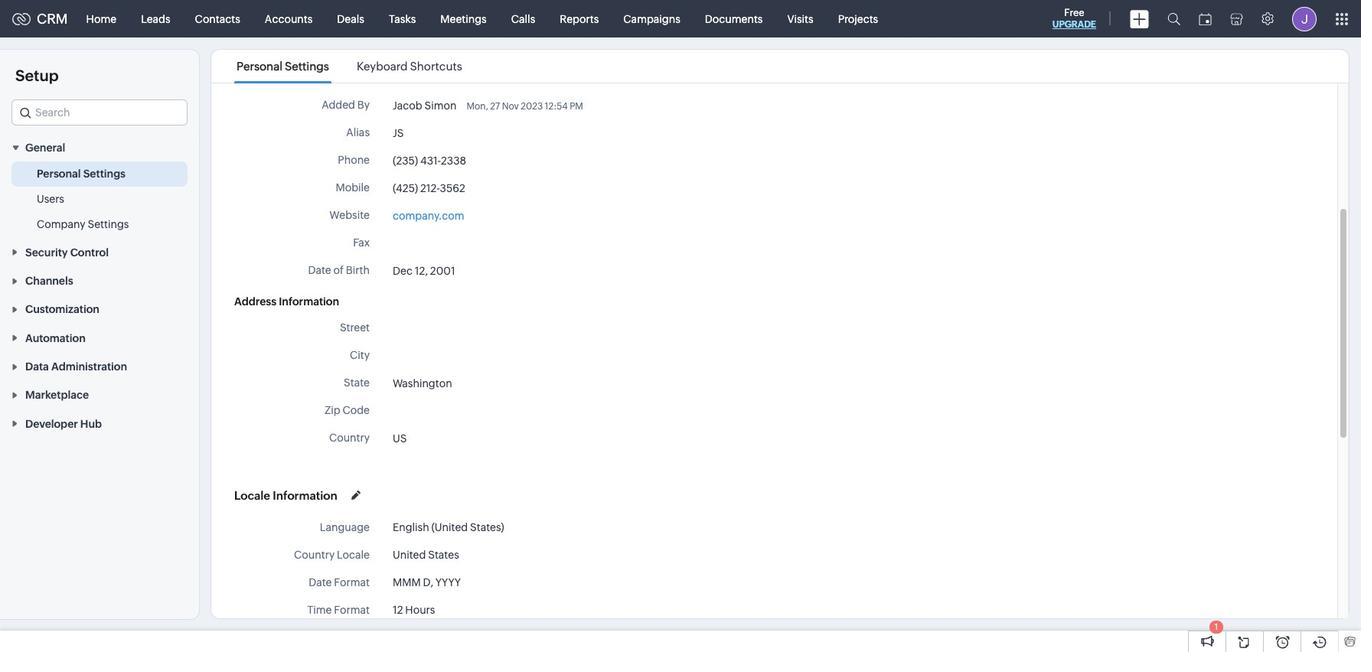 Task type: locate. For each thing, give the bounding box(es) containing it.
0 vertical spatial information
[[279, 296, 339, 308]]

format down date format
[[334, 604, 370, 617]]

settings inside list
[[285, 60, 329, 73]]

projects link
[[826, 0, 891, 37]]

settings
[[285, 60, 329, 73], [83, 168, 126, 180], [88, 219, 129, 231]]

campaigns link
[[611, 0, 693, 37]]

personal up users link
[[37, 168, 81, 180]]

nov
[[502, 101, 519, 112]]

alias
[[346, 126, 370, 139]]

None field
[[11, 100, 188, 126]]

1 horizontal spatial personal settings
[[237, 60, 329, 73]]

company.com link
[[393, 210, 465, 222]]

0 horizontal spatial personal settings
[[37, 168, 126, 180]]

search image
[[1168, 12, 1181, 25]]

0 vertical spatial settings
[[285, 60, 329, 73]]

profile image
[[1293, 7, 1317, 31]]

channels
[[25, 275, 73, 287]]

crm
[[37, 11, 68, 27]]

leads link
[[129, 0, 183, 37]]

personal settings down general dropdown button
[[37, 168, 126, 180]]

country up date format
[[294, 549, 335, 561]]

country down zip code
[[329, 432, 370, 444]]

information up 'language'
[[273, 489, 338, 502]]

crm link
[[12, 11, 68, 27]]

0 vertical spatial personal settings link
[[234, 60, 332, 73]]

list
[[223, 50, 476, 83]]

marketplace button
[[0, 381, 199, 409]]

contacts link
[[183, 0, 253, 37]]

free
[[1065, 7, 1085, 18]]

1 vertical spatial country
[[294, 549, 335, 561]]

personal settings link down general dropdown button
[[37, 166, 126, 182]]

1 vertical spatial format
[[334, 604, 370, 617]]

country for country
[[329, 432, 370, 444]]

united states
[[393, 549, 459, 561]]

date left of on the left top
[[308, 264, 331, 276]]

contacts
[[195, 13, 240, 25]]

company settings link
[[37, 217, 129, 232]]

212-
[[420, 182, 440, 195]]

1 vertical spatial settings
[[83, 168, 126, 180]]

settings left profile at the top
[[285, 60, 329, 73]]

mon,
[[467, 101, 488, 112]]

tasks
[[389, 13, 416, 25]]

logo image
[[12, 13, 31, 25]]

mmm d, yyyy
[[393, 577, 461, 589]]

country
[[329, 432, 370, 444], [294, 549, 335, 561]]

projects
[[838, 13, 879, 25]]

website
[[330, 209, 370, 221]]

format
[[334, 577, 370, 589], [334, 604, 370, 617]]

personal settings link down accounts link
[[234, 60, 332, 73]]

profile
[[338, 71, 370, 83]]

0 vertical spatial personal settings
[[237, 60, 329, 73]]

1 vertical spatial personal
[[37, 168, 81, 180]]

settings for the personal settings link corresponding to users link
[[83, 168, 126, 180]]

documents
[[705, 13, 763, 25]]

(425)
[[393, 182, 418, 195]]

personal settings down accounts link
[[237, 60, 329, 73]]

12:54
[[545, 101, 568, 112]]

birth
[[346, 264, 370, 276]]

27
[[490, 101, 500, 112]]

calls
[[511, 13, 536, 25]]

1 horizontal spatial personal
[[237, 60, 283, 73]]

settings for company settings link
[[88, 219, 129, 231]]

channels button
[[0, 266, 199, 295]]

0 horizontal spatial personal
[[37, 168, 81, 180]]

1 vertical spatial personal settings
[[37, 168, 126, 180]]

developer
[[25, 418, 78, 430]]

1 horizontal spatial personal settings link
[[234, 60, 332, 73]]

information for locale information
[[273, 489, 338, 502]]

settings up security control dropdown button
[[88, 219, 129, 231]]

12
[[393, 604, 403, 617]]

home link
[[74, 0, 129, 37]]

yyyy
[[436, 577, 461, 589]]

settings down general dropdown button
[[83, 168, 126, 180]]

mmm
[[393, 577, 421, 589]]

customization
[[25, 304, 100, 316]]

1 format from the top
[[334, 577, 370, 589]]

meetings link
[[428, 0, 499, 37]]

0 vertical spatial locale
[[234, 489, 270, 502]]

0 vertical spatial personal
[[237, 60, 283, 73]]

administrator
[[393, 72, 461, 84]]

date up time
[[309, 577, 332, 589]]

1 vertical spatial information
[[273, 489, 338, 502]]

users link
[[37, 192, 64, 207]]

deals
[[337, 13, 365, 25]]

locale information
[[234, 489, 338, 502]]

date of birth
[[308, 264, 370, 276]]

company.com
[[393, 210, 465, 222]]

keyboard shortcuts link
[[355, 60, 465, 73]]

english (united states)
[[393, 522, 505, 534]]

date
[[308, 264, 331, 276], [309, 577, 332, 589]]

0 vertical spatial country
[[329, 432, 370, 444]]

0 vertical spatial format
[[334, 577, 370, 589]]

information
[[279, 296, 339, 308], [273, 489, 338, 502]]

information down of on the left top
[[279, 296, 339, 308]]

visits
[[788, 13, 814, 25]]

format for time format
[[334, 604, 370, 617]]

(235) 431-2338
[[393, 155, 467, 167]]

2 format from the top
[[334, 604, 370, 617]]

control
[[70, 246, 109, 259]]

jacob simon
[[393, 100, 457, 112]]

2 vertical spatial settings
[[88, 219, 129, 231]]

automation button
[[0, 324, 199, 352]]

customization button
[[0, 295, 199, 324]]

locale
[[234, 489, 270, 502], [337, 549, 370, 561]]

profile element
[[1284, 0, 1327, 37]]

personal settings link
[[234, 60, 332, 73], [37, 166, 126, 182]]

0 horizontal spatial personal settings link
[[37, 166, 126, 182]]

1 vertical spatial personal settings link
[[37, 166, 126, 182]]

hours
[[405, 604, 435, 617]]

2338
[[441, 155, 467, 167]]

personal down accounts link
[[237, 60, 283, 73]]

0 vertical spatial date
[[308, 264, 331, 276]]

general region
[[0, 162, 199, 238]]

format up time format
[[334, 577, 370, 589]]

1 vertical spatial date
[[309, 577, 332, 589]]

2001
[[430, 265, 455, 277]]

mon, 27 nov 2023 12:54 pm
[[467, 101, 584, 112]]

country for country locale
[[294, 549, 335, 561]]

1 horizontal spatial locale
[[337, 549, 370, 561]]

leads
[[141, 13, 170, 25]]

deals link
[[325, 0, 377, 37]]



Task type: describe. For each thing, give the bounding box(es) containing it.
data
[[25, 361, 49, 373]]

washington
[[393, 378, 452, 390]]

(425) 212-3562
[[393, 182, 465, 195]]

(235)
[[393, 155, 418, 167]]

hub
[[80, 418, 102, 430]]

developer hub
[[25, 418, 102, 430]]

keyboard shortcuts
[[357, 60, 462, 73]]

personal inside general region
[[37, 168, 81, 180]]

code
[[343, 404, 370, 417]]

city
[[350, 349, 370, 362]]

mobile
[[336, 182, 370, 194]]

setup
[[15, 67, 59, 84]]

by
[[357, 99, 370, 111]]

2023
[[521, 101, 543, 112]]

added by
[[322, 99, 370, 111]]

security
[[25, 246, 68, 259]]

date for date format
[[309, 577, 332, 589]]

country locale
[[294, 549, 370, 561]]

tasks link
[[377, 0, 428, 37]]

1 vertical spatial locale
[[337, 549, 370, 561]]

general
[[25, 142, 65, 154]]

(united
[[432, 522, 468, 534]]

security control
[[25, 246, 109, 259]]

security control button
[[0, 238, 199, 266]]

create menu element
[[1121, 0, 1159, 37]]

reports link
[[548, 0, 611, 37]]

street
[[340, 322, 370, 334]]

data administration
[[25, 361, 127, 373]]

english
[[393, 522, 429, 534]]

calendar image
[[1199, 13, 1212, 25]]

zip code
[[325, 404, 370, 417]]

information for address information
[[279, 296, 339, 308]]

phone
[[338, 154, 370, 166]]

states)
[[470, 522, 505, 534]]

us
[[393, 433, 407, 445]]

address
[[234, 296, 277, 308]]

accounts
[[265, 13, 313, 25]]

state
[[344, 377, 370, 389]]

campaigns
[[624, 13, 681, 25]]

automation
[[25, 332, 86, 344]]

create menu image
[[1130, 10, 1150, 28]]

company
[[37, 219, 86, 231]]

list containing personal settings
[[223, 50, 476, 83]]

address information
[[234, 296, 339, 308]]

data administration button
[[0, 352, 199, 381]]

12,
[[415, 265, 428, 277]]

home
[[86, 13, 117, 25]]

shortcuts
[[410, 60, 462, 73]]

free upgrade
[[1053, 7, 1097, 30]]

documents link
[[693, 0, 775, 37]]

search element
[[1159, 0, 1190, 38]]

js
[[393, 127, 404, 139]]

date for date of birth
[[308, 264, 331, 276]]

time
[[308, 604, 332, 617]]

keyboard
[[357, 60, 408, 73]]

431-
[[420, 155, 441, 167]]

administration
[[51, 361, 127, 373]]

3562
[[440, 182, 465, 195]]

dec
[[393, 265, 413, 277]]

personal settings link for keyboard shortcuts link
[[234, 60, 332, 73]]

format for date format
[[334, 577, 370, 589]]

reports
[[560, 13, 599, 25]]

0 horizontal spatial locale
[[234, 489, 270, 502]]

personal settings link for users link
[[37, 166, 126, 182]]

jacob
[[393, 100, 423, 112]]

simon
[[425, 100, 457, 112]]

dec 12, 2001
[[393, 265, 455, 277]]

language
[[320, 522, 370, 534]]

pm
[[570, 101, 584, 112]]

calls link
[[499, 0, 548, 37]]

personal settings inside general region
[[37, 168, 126, 180]]

12 hours
[[393, 604, 435, 617]]

fax
[[353, 237, 370, 249]]

added
[[322, 99, 355, 111]]

time format
[[308, 604, 370, 617]]

marketplace
[[25, 389, 89, 402]]

upgrade
[[1053, 19, 1097, 30]]

date format
[[309, 577, 370, 589]]

accounts link
[[253, 0, 325, 37]]

Search text field
[[12, 100, 187, 125]]

1
[[1215, 623, 1219, 632]]

united
[[393, 549, 426, 561]]

developer hub button
[[0, 409, 199, 438]]



Task type: vqa. For each thing, say whether or not it's contained in the screenshot.


